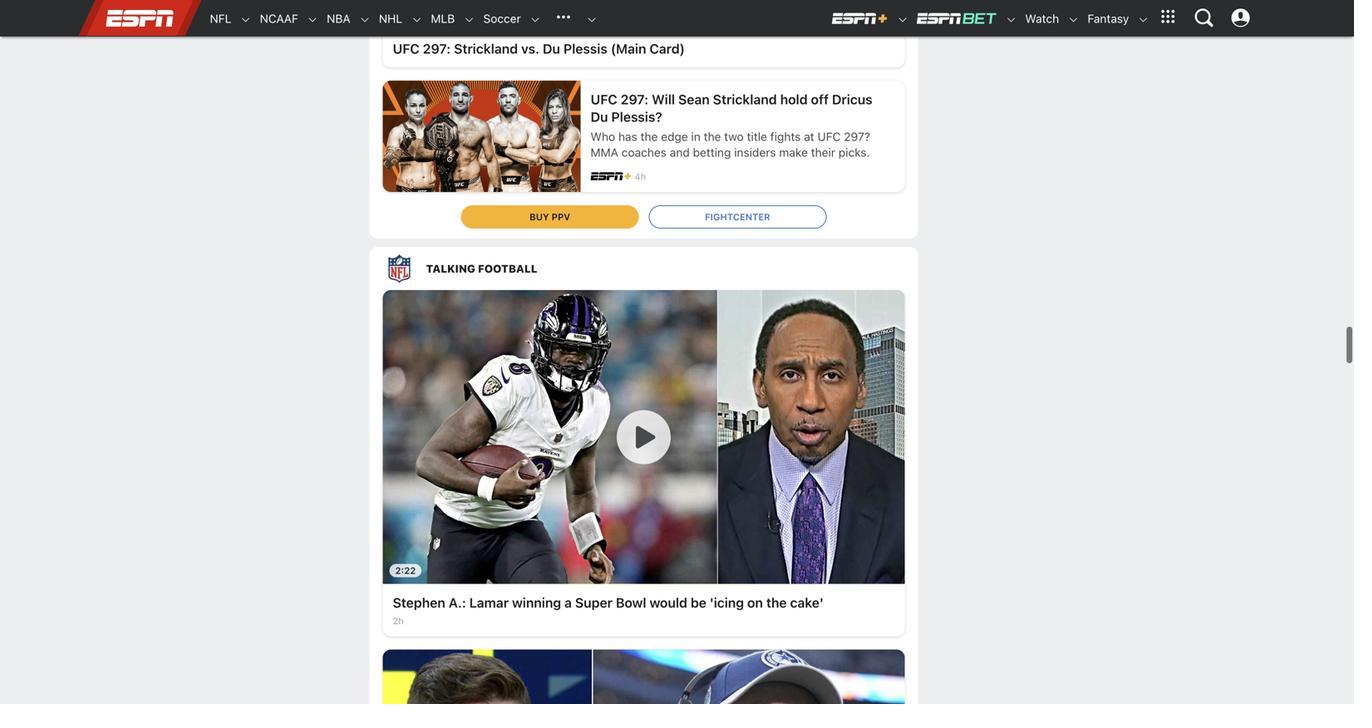 Task type: describe. For each thing, give the bounding box(es) containing it.
has
[[618, 130, 637, 144]]

2:22
[[395, 565, 416, 576]]

watch link
[[1017, 1, 1059, 37]]

talking
[[426, 262, 475, 275]]

strickland inside ufc 297: will sean strickland hold off dricus du plessis? who has the edge in the two title fights at ufc 297? mma coaches and betting insiders make their picks.
[[713, 92, 777, 107]]

a
[[564, 595, 572, 611]]

their
[[811, 146, 835, 159]]

edge
[[661, 130, 688, 144]]

at
[[804, 130, 814, 144]]

football
[[478, 262, 537, 275]]

title
[[747, 130, 767, 144]]

soccer link
[[475, 1, 521, 37]]

'icing
[[710, 595, 744, 611]]

vs.
[[521, 41, 539, 57]]

two
[[724, 130, 744, 144]]

sean
[[678, 92, 710, 107]]

ufc 297: strickland vs. du plessis (main card)
[[393, 41, 685, 57]]

stephen a.: lamar winning a super bowl would be 'icing on the cake'
[[393, 595, 824, 611]]

fantasy link
[[1079, 1, 1129, 37]]

du inside ufc 297: will sean strickland hold off dricus du plessis? who has the edge in the two title fights at ufc 297? mma coaches and betting insiders make their picks.
[[591, 109, 608, 125]]

watch
[[1025, 12, 1059, 25]]

super
[[575, 595, 613, 611]]

nfl link
[[202, 1, 231, 37]]

nhl
[[379, 12, 402, 25]]

0 vertical spatial du
[[543, 41, 560, 57]]

4h
[[635, 171, 646, 182]]

who
[[591, 130, 615, 144]]

would
[[650, 595, 687, 611]]

fantasy
[[1088, 12, 1129, 25]]

card)
[[650, 41, 685, 57]]

mlb
[[431, 12, 455, 25]]

will
[[652, 92, 675, 107]]

fights
[[770, 130, 801, 144]]

ufc 297: strickland vs. du plessis (main card) link
[[383, 0, 905, 67]]

picks.
[[839, 146, 870, 159]]

off
[[811, 92, 829, 107]]

ppv
[[552, 212, 570, 222]]

(main
[[611, 41, 646, 57]]

ncaaf link
[[252, 1, 298, 37]]

0 vertical spatial strickland
[[454, 41, 518, 57]]

ufc for ufc 297: will sean strickland hold off dricus du plessis? who has the edge in the two title fights at ufc 297? mma coaches and betting insiders make their picks.
[[591, 92, 617, 107]]

talking football
[[426, 262, 537, 275]]

buy ppv
[[530, 212, 570, 222]]

fightcenter
[[705, 212, 770, 222]]

on
[[747, 595, 763, 611]]

nhl link
[[371, 1, 402, 37]]



Task type: vqa. For each thing, say whether or not it's contained in the screenshot.
X.
no



Task type: locate. For each thing, give the bounding box(es) containing it.
0 horizontal spatial du
[[543, 41, 560, 57]]

ncaaf
[[260, 12, 298, 25]]

stephen
[[393, 595, 445, 611]]

insiders
[[734, 146, 776, 159]]

in
[[691, 130, 701, 144]]

and
[[670, 146, 690, 159]]

mlb link
[[423, 1, 455, 37]]

0 horizontal spatial strickland
[[454, 41, 518, 57]]

the up coaches
[[640, 130, 658, 144]]

297: down mlb link
[[423, 41, 451, 57]]

1 horizontal spatial 297:
[[621, 92, 648, 107]]

plessis
[[563, 41, 607, 57]]

du right "vs."
[[543, 41, 560, 57]]

strickland up two
[[713, 92, 777, 107]]

buy
[[530, 212, 549, 222]]

ufc for ufc 297: strickland vs. du plessis (main card)
[[393, 41, 420, 57]]

ufc up plessis?
[[591, 92, 617, 107]]

coaches
[[622, 146, 667, 159]]

du up who
[[591, 109, 608, 125]]

1 horizontal spatial ufc
[[591, 92, 617, 107]]

mma
[[591, 146, 618, 159]]

nba link
[[318, 1, 350, 37]]

betting
[[693, 146, 731, 159]]

ufc up their
[[818, 130, 841, 144]]

0 horizontal spatial ufc
[[393, 41, 420, 57]]

0 horizontal spatial 297:
[[423, 41, 451, 57]]

1 vertical spatial ufc
[[591, 92, 617, 107]]

the up betting at right
[[704, 130, 721, 144]]

winning
[[512, 595, 561, 611]]

plessis?
[[611, 109, 662, 125]]

buy ppv link
[[461, 205, 639, 229]]

297:
[[423, 41, 451, 57], [621, 92, 648, 107]]

1 horizontal spatial strickland
[[713, 92, 777, 107]]

cake'
[[790, 595, 824, 611]]

2 horizontal spatial the
[[766, 595, 787, 611]]

nba
[[327, 12, 350, 25]]

the
[[640, 130, 658, 144], [704, 130, 721, 144], [766, 595, 787, 611]]

ufc down nhl
[[393, 41, 420, 57]]

soccer
[[483, 12, 521, 25]]

2 horizontal spatial ufc
[[818, 130, 841, 144]]

297: for will
[[621, 92, 648, 107]]

2h
[[393, 616, 404, 626]]

297: inside ufc 297: will sean strickland hold off dricus du plessis? who has the edge in the two title fights at ufc 297? mma coaches and betting insiders make their picks.
[[621, 92, 648, 107]]

297?
[[844, 130, 870, 144]]

fightcenter link
[[649, 205, 826, 229]]

1 horizontal spatial du
[[591, 109, 608, 125]]

ufc
[[393, 41, 420, 57], [591, 92, 617, 107], [818, 130, 841, 144]]

ufc 297: will sean strickland hold off dricus du plessis? who has the edge in the two title fights at ufc 297? mma coaches and betting insiders make their picks.
[[591, 92, 873, 159]]

1 vertical spatial 297:
[[621, 92, 648, 107]]

a.:
[[449, 595, 466, 611]]

297: up plessis?
[[621, 92, 648, 107]]

hold
[[780, 92, 808, 107]]

297: for strickland
[[423, 41, 451, 57]]

bowl
[[616, 595, 646, 611]]

du
[[543, 41, 560, 57], [591, 109, 608, 125]]

0 vertical spatial ufc
[[393, 41, 420, 57]]

2 vertical spatial ufc
[[818, 130, 841, 144]]

nfl
[[210, 12, 231, 25]]

ufc inside ufc 297: strickland vs. du plessis (main card) link
[[393, 41, 420, 57]]

lamar
[[469, 595, 509, 611]]

1 vertical spatial strickland
[[713, 92, 777, 107]]

strickland down soccer link
[[454, 41, 518, 57]]

1 horizontal spatial the
[[704, 130, 721, 144]]

0 horizontal spatial the
[[640, 130, 658, 144]]

make
[[779, 146, 808, 159]]

the right on
[[766, 595, 787, 611]]

1 vertical spatial du
[[591, 109, 608, 125]]

0 vertical spatial 297:
[[423, 41, 451, 57]]

be
[[691, 595, 706, 611]]

dricus
[[832, 92, 873, 107]]

strickland
[[454, 41, 518, 57], [713, 92, 777, 107]]



